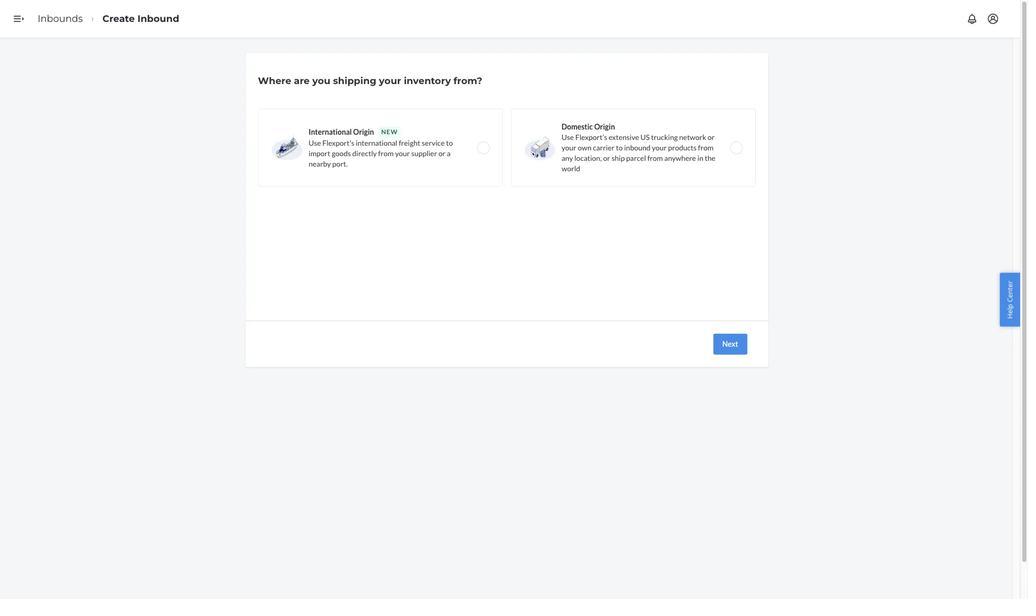 Task type: locate. For each thing, give the bounding box(es) containing it.
origin
[[595, 122, 615, 131], [353, 128, 374, 137]]

or right 'network'
[[708, 133, 715, 142]]

in
[[698, 154, 704, 163]]

directly
[[353, 149, 377, 158]]

flexport's
[[576, 133, 608, 142]]

from right parcel
[[648, 154, 663, 163]]

0 horizontal spatial use
[[309, 139, 321, 148]]

from?
[[454, 75, 483, 87]]

from up the
[[699, 143, 714, 152]]

help center
[[1006, 281, 1015, 319]]

origin for domestic
[[595, 122, 615, 131]]

0 horizontal spatial from
[[378, 149, 394, 158]]

create inbound link
[[103, 13, 179, 24]]

to up a
[[446, 139, 453, 148]]

1 horizontal spatial to
[[616, 143, 623, 152]]

1 horizontal spatial or
[[604, 154, 611, 163]]

inbound
[[138, 13, 179, 24]]

use down the 'domestic'
[[562, 133, 574, 142]]

from down "international"
[[378, 149, 394, 158]]

where are you shipping your inventory from?
[[258, 75, 483, 87]]

from inside use flexport's international freight service to import goods directly from your supplier or a nearby port.
[[378, 149, 394, 158]]

flexport's
[[323, 139, 355, 148]]

your
[[379, 75, 401, 87], [562, 143, 577, 152], [652, 143, 667, 152], [395, 149, 410, 158]]

0 horizontal spatial to
[[446, 139, 453, 148]]

inbounds link
[[38, 13, 83, 24]]

international
[[309, 128, 352, 137]]

goods
[[332, 149, 351, 158]]

open account menu image
[[988, 13, 1000, 25]]

a
[[447, 149, 451, 158]]

to up ship
[[616, 143, 623, 152]]

from
[[699, 143, 714, 152], [378, 149, 394, 158], [648, 154, 663, 163]]

parcel
[[627, 154, 647, 163]]

your down the freight
[[395, 149, 410, 158]]

ship
[[612, 154, 625, 163]]

origin inside domestic origin use flexport's extensive us trucking network or your own carrier to inbound your products from any location, or ship parcel from anywhere in the world
[[595, 122, 615, 131]]

to
[[446, 139, 453, 148], [616, 143, 623, 152]]

use
[[562, 133, 574, 142], [309, 139, 321, 148]]

use flexport's international freight service to import goods directly from your supplier or a nearby port.
[[309, 139, 453, 168]]

your inside use flexport's international freight service to import goods directly from your supplier or a nearby port.
[[395, 149, 410, 158]]

products
[[669, 143, 697, 152]]

or
[[708, 133, 715, 142], [439, 149, 446, 158], [604, 154, 611, 163]]

open notifications image
[[967, 13, 979, 25]]

are
[[294, 75, 310, 87]]

origin up "international"
[[353, 128, 374, 137]]

supplier
[[412, 149, 437, 158]]

use inside use flexport's international freight service to import goods directly from your supplier or a nearby port.
[[309, 139, 321, 148]]

international
[[356, 139, 398, 148]]

help center button
[[1001, 273, 1021, 327]]

origin up flexport's
[[595, 122, 615, 131]]

to inside use flexport's international freight service to import goods directly from your supplier or a nearby port.
[[446, 139, 453, 148]]

or down carrier
[[604, 154, 611, 163]]

network
[[680, 133, 707, 142]]

0 horizontal spatial or
[[439, 149, 446, 158]]

1 horizontal spatial origin
[[595, 122, 615, 131]]

2 horizontal spatial from
[[699, 143, 714, 152]]

use up import
[[309, 139, 321, 148]]

port.
[[333, 160, 348, 168]]

create inbound
[[103, 13, 179, 24]]

0 horizontal spatial origin
[[353, 128, 374, 137]]

1 horizontal spatial use
[[562, 133, 574, 142]]

any
[[562, 154, 573, 163]]

open navigation image
[[13, 13, 25, 25]]

center
[[1006, 281, 1015, 302]]

or left a
[[439, 149, 446, 158]]



Task type: vqa. For each thing, say whether or not it's contained in the screenshot.
Inventory - Lot tracking and FEFO (single product)
no



Task type: describe. For each thing, give the bounding box(es) containing it.
international origin
[[309, 128, 374, 137]]

next button
[[714, 334, 748, 355]]

domestic origin use flexport's extensive us trucking network or your own carrier to inbound your products from any location, or ship parcel from anywhere in the world
[[562, 122, 716, 173]]

or inside use flexport's international freight service to import goods directly from your supplier or a nearby port.
[[439, 149, 446, 158]]

location,
[[575, 154, 602, 163]]

anywhere
[[665, 154, 697, 163]]

2 horizontal spatial or
[[708, 133, 715, 142]]

create
[[103, 13, 135, 24]]

origin for international
[[353, 128, 374, 137]]

inbounds
[[38, 13, 83, 24]]

to inside domestic origin use flexport's extensive us trucking network or your own carrier to inbound your products from any location, or ship parcel from anywhere in the world
[[616, 143, 623, 152]]

nearby
[[309, 160, 331, 168]]

service
[[422, 139, 445, 148]]

inbound
[[625, 143, 651, 152]]

carrier
[[593, 143, 615, 152]]

world
[[562, 164, 581, 173]]

freight
[[399, 139, 421, 148]]

extensive
[[609, 133, 640, 142]]

trucking
[[652, 133, 678, 142]]

your down the trucking
[[652, 143, 667, 152]]

inventory
[[404, 75, 451, 87]]

new
[[382, 128, 398, 136]]

domestic
[[562, 122, 593, 131]]

breadcrumbs navigation
[[29, 3, 188, 34]]

you
[[313, 75, 331, 87]]

shipping
[[333, 75, 377, 87]]

help
[[1006, 304, 1015, 319]]

1 horizontal spatial from
[[648, 154, 663, 163]]

next
[[723, 340, 739, 349]]

import
[[309, 149, 331, 158]]

the
[[705, 154, 716, 163]]

your up any
[[562, 143, 577, 152]]

where
[[258, 75, 291, 87]]

us
[[641, 133, 650, 142]]

own
[[578, 143, 592, 152]]

use inside domestic origin use flexport's extensive us trucking network or your own carrier to inbound your products from any location, or ship parcel from anywhere in the world
[[562, 133, 574, 142]]

your right shipping
[[379, 75, 401, 87]]



